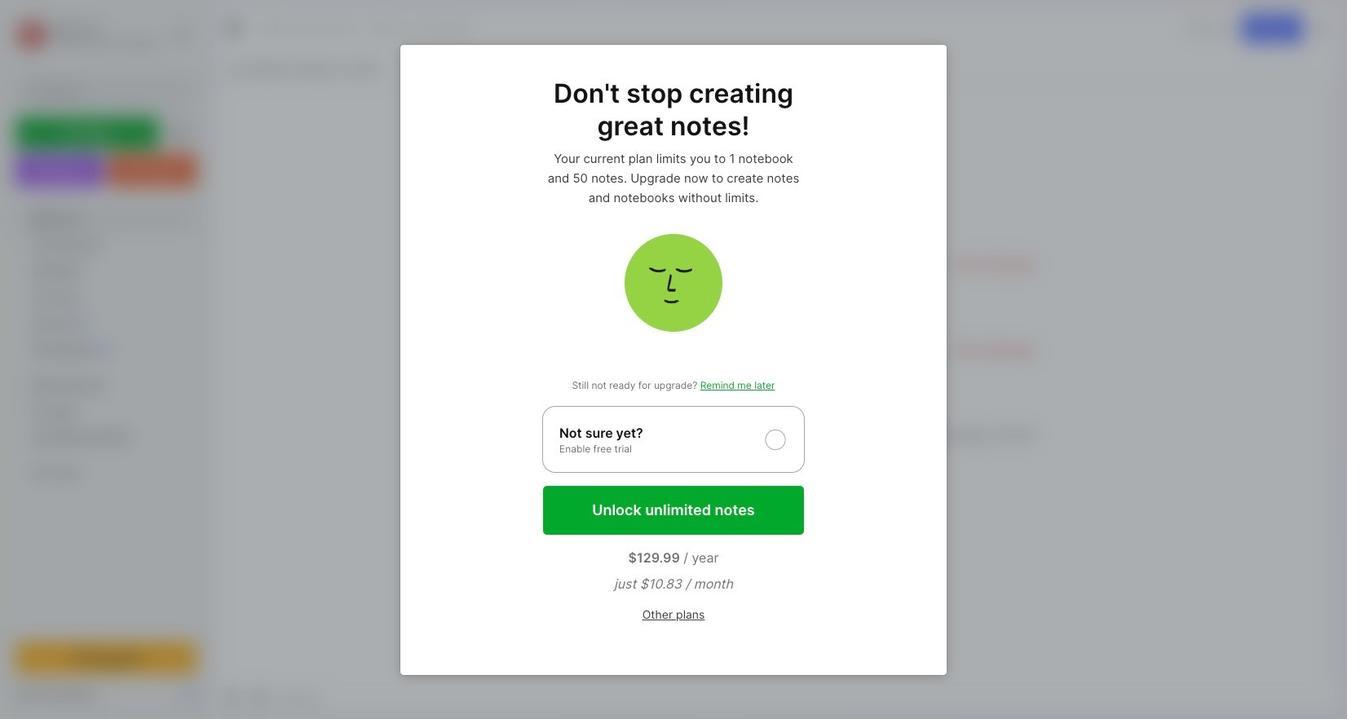 Task type: vqa. For each thing, say whether or not it's contained in the screenshot.
checkbox
yes



Task type: describe. For each thing, give the bounding box(es) containing it.
main element
[[0, 0, 212, 720]]

expand note image
[[224, 19, 244, 38]]

expand notebooks image
[[21, 381, 31, 391]]



Task type: locate. For each thing, give the bounding box(es) containing it.
None checkbox
[[543, 406, 805, 473]]

add tag image
[[250, 688, 270, 707]]

none search field inside main element
[[45, 81, 182, 100]]

note window element
[[212, 5, 1343, 715]]

tree
[[6, 197, 206, 627]]

add a reminder image
[[223, 688, 242, 707]]

expand tags image
[[21, 407, 31, 417]]

Search text field
[[45, 83, 182, 99]]

tree inside main element
[[6, 197, 206, 627]]

None search field
[[45, 81, 182, 100]]

dialog
[[401, 44, 947, 675]]

Note Editor text field
[[213, 84, 1342, 680]]

happy face illustration image
[[625, 234, 723, 332]]



